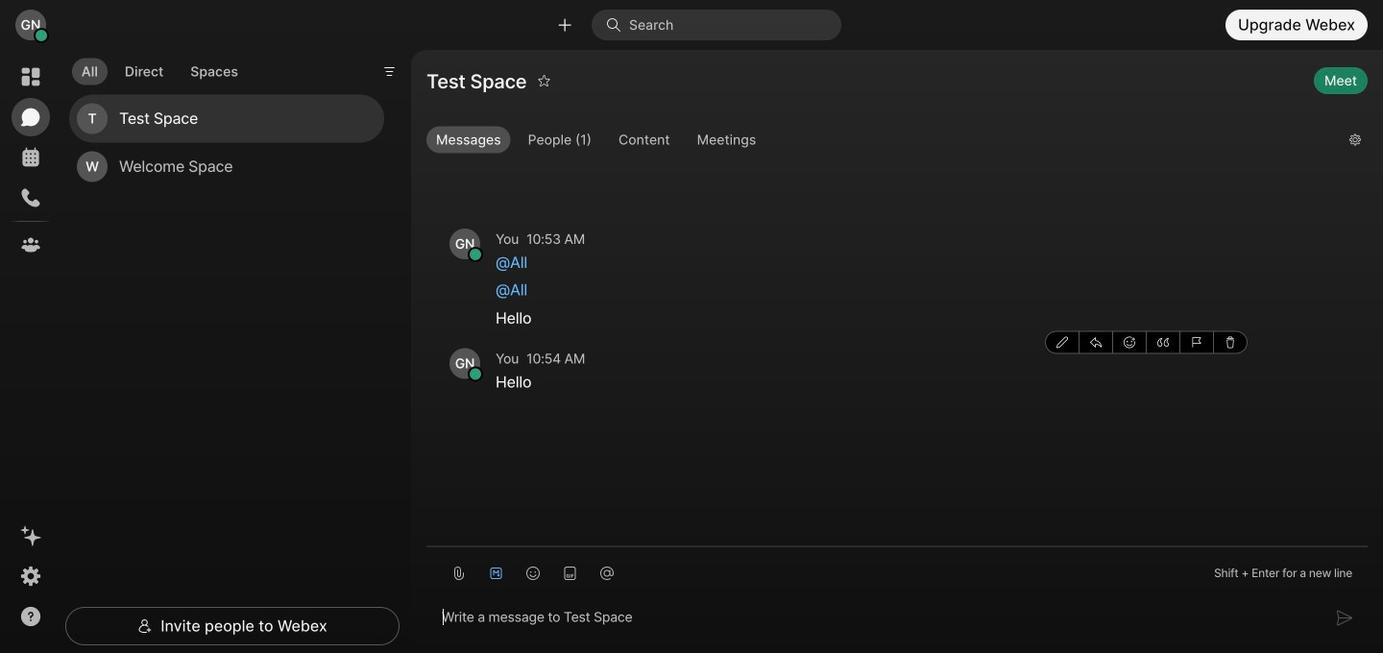 Task type: describe. For each thing, give the bounding box(es) containing it.
messages list
[[426, 175, 1368, 426]]

flag for follow-up image
[[1191, 336, 1202, 348]]

start a thread image
[[1090, 336, 1102, 348]]

delete message image
[[1225, 336, 1236, 348]]

message composer toolbar element
[[426, 547, 1368, 592]]



Task type: vqa. For each thing, say whether or not it's contained in the screenshot.
the bottom GROUP
yes



Task type: locate. For each thing, give the bounding box(es) containing it.
quote message image
[[1157, 336, 1169, 348]]

add reaction image
[[1124, 336, 1135, 348]]

welcome space list item
[[69, 143, 384, 191]]

0 vertical spatial group
[[426, 126, 1334, 158]]

tab list
[[67, 46, 252, 91]]

group
[[426, 126, 1334, 158], [1045, 331, 1248, 354]]

webex tab list
[[12, 58, 50, 264]]

navigation
[[0, 50, 61, 653]]

1 vertical spatial group
[[1045, 331, 1248, 354]]

test space list item
[[69, 95, 384, 143]]

edit message image
[[1056, 336, 1068, 348]]

group inside the 'messages' list
[[1045, 331, 1248, 354]]



